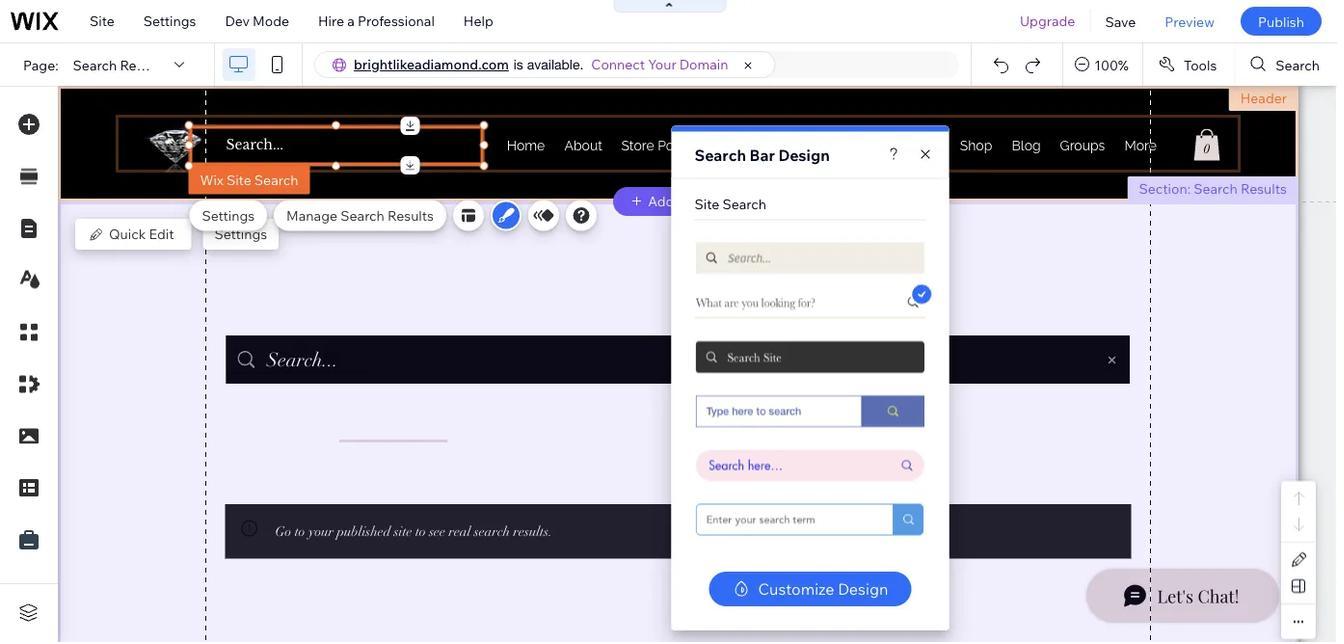 Task type: locate. For each thing, give the bounding box(es) containing it.
preview
[[1165, 13, 1215, 30]]

results
[[120, 56, 166, 73], [1241, 180, 1288, 197], [388, 207, 434, 224]]

2 horizontal spatial site
[[695, 195, 720, 212]]

1 horizontal spatial design
[[838, 580, 889, 599]]

customize design
[[759, 580, 889, 599]]

1 horizontal spatial site
[[227, 171, 251, 188]]

site up search results
[[90, 13, 115, 29]]

site
[[90, 13, 115, 29], [227, 171, 251, 188], [695, 195, 720, 212]]

quick
[[109, 226, 146, 243]]

search button
[[1236, 43, 1338, 86]]

2 vertical spatial settings
[[215, 226, 267, 243]]

2 vertical spatial results
[[388, 207, 434, 224]]

0 vertical spatial site
[[90, 13, 115, 29]]

manage
[[287, 207, 338, 224]]

mode
[[253, 13, 289, 29]]

tools button
[[1144, 43, 1235, 86]]

dev mode
[[225, 13, 289, 29]]

section
[[678, 193, 726, 210]]

quick edit
[[109, 226, 174, 243]]

design
[[779, 145, 830, 164], [838, 580, 889, 599]]

1 vertical spatial results
[[1241, 180, 1288, 197]]

results for section: search results
[[1241, 180, 1288, 197]]

search
[[73, 56, 117, 73], [1276, 56, 1320, 73], [695, 145, 747, 164], [254, 171, 299, 188], [1194, 180, 1238, 197], [723, 195, 767, 212], [341, 207, 385, 224]]

publish button
[[1241, 7, 1322, 36]]

0 vertical spatial results
[[120, 56, 166, 73]]

is
[[514, 56, 524, 72]]

save button
[[1091, 0, 1151, 42]]

settings up search results
[[144, 13, 196, 29]]

site search
[[695, 195, 767, 212]]

1 horizontal spatial results
[[388, 207, 434, 224]]

0 horizontal spatial results
[[120, 56, 166, 73]]

search results
[[73, 56, 166, 73]]

domain
[[680, 56, 729, 73]]

search bar design
[[695, 145, 830, 164]]

settings down wix site search
[[215, 226, 267, 243]]

available.
[[527, 56, 584, 72]]

preview button
[[1151, 0, 1230, 42]]

0 vertical spatial design
[[779, 145, 830, 164]]

add section button
[[614, 187, 743, 216]]

2 horizontal spatial results
[[1241, 180, 1288, 197]]

site right add
[[695, 195, 720, 212]]

search inside button
[[1276, 56, 1320, 73]]

0 horizontal spatial site
[[90, 13, 115, 29]]

settings
[[144, 13, 196, 29], [202, 207, 255, 224], [215, 226, 267, 243]]

0 horizontal spatial design
[[779, 145, 830, 164]]

customize design button
[[709, 572, 912, 607]]

2 vertical spatial site
[[695, 195, 720, 212]]

design right bar
[[779, 145, 830, 164]]

100% button
[[1064, 43, 1143, 86]]

save
[[1106, 13, 1137, 30]]

1 vertical spatial design
[[838, 580, 889, 599]]

site right wix
[[227, 171, 251, 188]]

wix
[[200, 171, 224, 188]]

hire
[[318, 13, 344, 29]]

1 vertical spatial site
[[227, 171, 251, 188]]

settings down wix
[[202, 207, 255, 224]]

dev
[[225, 13, 250, 29]]

publish
[[1259, 13, 1305, 30]]

design right customize
[[838, 580, 889, 599]]



Task type: vqa. For each thing, say whether or not it's contained in the screenshot.
None
no



Task type: describe. For each thing, give the bounding box(es) containing it.
hire a professional
[[318, 13, 435, 29]]

brightlikeadiamond.com
[[354, 56, 509, 73]]

0 vertical spatial settings
[[144, 13, 196, 29]]

header
[[1241, 90, 1288, 107]]

site for site search
[[695, 195, 720, 212]]

site for site
[[90, 13, 115, 29]]

customize
[[759, 580, 835, 599]]

add
[[648, 193, 675, 210]]

section: search results
[[1140, 180, 1288, 197]]

100%
[[1095, 56, 1129, 73]]

design inside customize design button
[[838, 580, 889, 599]]

help
[[464, 13, 494, 29]]

edit
[[149, 226, 174, 243]]

connect
[[592, 56, 645, 73]]

results for manage search results
[[388, 207, 434, 224]]

1 vertical spatial settings
[[202, 207, 255, 224]]

your
[[648, 56, 677, 73]]

a
[[348, 13, 355, 29]]

professional
[[358, 13, 435, 29]]

section:
[[1140, 180, 1191, 197]]

manage search results
[[287, 207, 434, 224]]

add section
[[648, 193, 726, 210]]

is available. connect your domain
[[514, 56, 729, 73]]

upgrade
[[1020, 13, 1076, 29]]

bar
[[750, 145, 775, 164]]

tools
[[1184, 56, 1218, 73]]

wix site search
[[200, 171, 299, 188]]



